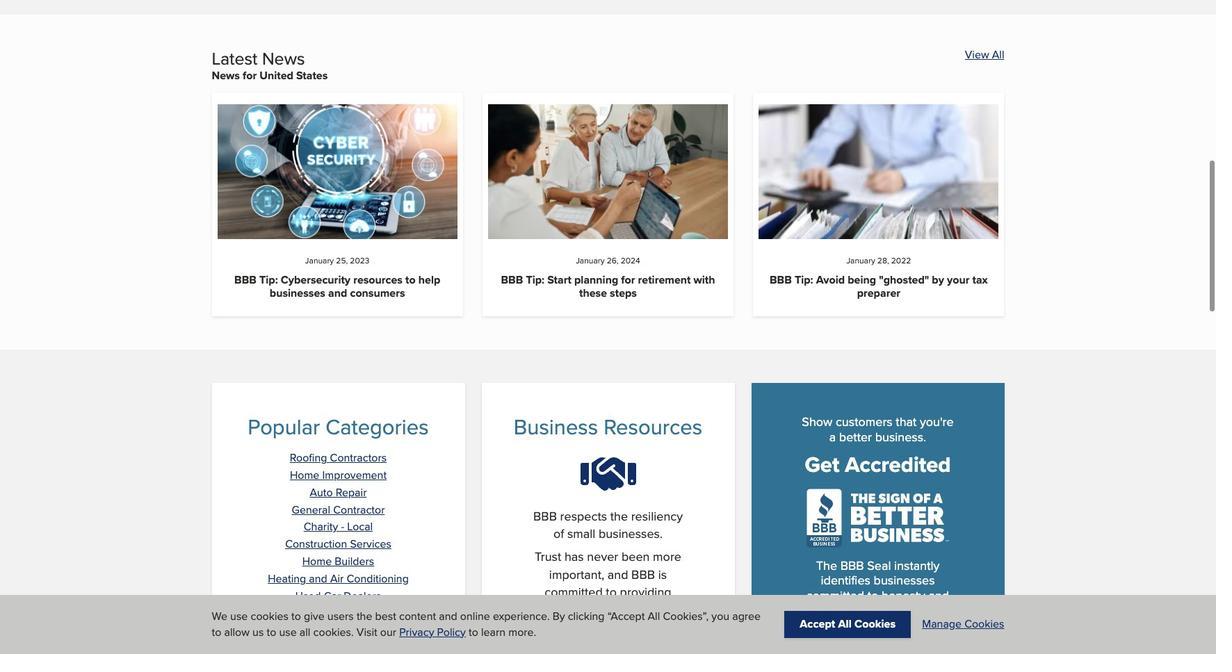 Task type: locate. For each thing, give the bounding box(es) containing it.
bbb for bbb respects the resiliency of small businesses. trust has never been more important, and bbb is committed to providing support for small businesses.
[[534, 508, 557, 525]]

1 horizontal spatial use
[[279, 624, 297, 640]]

0 vertical spatial the
[[610, 508, 628, 525]]

resiliency
[[631, 508, 683, 525]]

home down roofing
[[290, 467, 320, 483]]

2 cookies from the left
[[965, 617, 1005, 633]]

avoid
[[816, 272, 845, 288]]

2 tip: from the left
[[526, 272, 545, 288]]

to inside the bbb seal instantly identifies businesses committed to honesty and integrity.
[[868, 587, 879, 604]]

small down providing on the right
[[592, 601, 620, 618]]

use right we
[[230, 609, 248, 625]]

the inside we use cookies to give users the best content and online experience. by clicking "accept all cookies", you agree to allow us to use all cookies. visit our
[[357, 609, 372, 625]]

for left "united"
[[243, 67, 257, 83]]

manage cookies button
[[922, 617, 1005, 633]]

businesses up integrity.
[[874, 572, 935, 589]]

for right by
[[574, 601, 589, 618]]

improvement
[[322, 467, 387, 483]]

heating and air conditioning link
[[268, 571, 409, 587]]

and down january 25, 2023
[[328, 285, 347, 301]]

identifies
[[821, 572, 871, 589]]

to right us
[[267, 624, 276, 640]]

tip: left 'avoid'
[[795, 272, 814, 288]]

2 vertical spatial for
[[574, 601, 589, 618]]

and
[[328, 285, 347, 301], [608, 566, 628, 583], [309, 571, 327, 587], [929, 587, 950, 604], [439, 609, 457, 625]]

tip: inside the bbb tip: avoid being "ghosted" by your tax preparer
[[795, 272, 814, 288]]

show
[[802, 413, 833, 431]]

air
[[330, 571, 344, 587]]

committed down "important,"
[[545, 583, 603, 601]]

0 horizontal spatial the
[[357, 609, 372, 625]]

all right accept
[[839, 617, 852, 633]]

january 28, 2022
[[847, 255, 911, 267]]

1 horizontal spatial january
[[576, 255, 605, 267]]

roofing
[[290, 450, 327, 466]]

cookies inside button
[[965, 617, 1005, 633]]

tip:
[[259, 272, 278, 288], [526, 272, 545, 288], [795, 272, 814, 288]]

businesses.
[[599, 525, 663, 543], [624, 601, 688, 618]]

1 horizontal spatial for
[[574, 601, 589, 618]]

news left "united"
[[212, 67, 240, 83]]

"accept
[[608, 609, 645, 625]]

business.
[[875, 428, 927, 446]]

0 vertical spatial home
[[290, 467, 320, 483]]

3 tip: from the left
[[795, 272, 814, 288]]

1 horizontal spatial cookies
[[965, 617, 1005, 633]]

give
[[304, 609, 325, 625]]

small down respects at the bottom
[[568, 525, 596, 543]]

used
[[295, 588, 321, 604]]

all inside button
[[839, 617, 852, 633]]

2 horizontal spatial for
[[621, 272, 635, 288]]

january up 'being'
[[847, 255, 876, 267]]

and inside "roofing contractors home improvement auto repair general contractor charity - local construction services home builders heating and air conditioning used car dealers tree service"
[[309, 571, 327, 587]]

bbb tip: avoid being "ghosted" by your tax preparer
[[770, 272, 988, 301]]

to left honesty
[[868, 587, 879, 604]]

2 january from the left
[[576, 255, 605, 267]]

1 horizontal spatial the
[[610, 508, 628, 525]]

and inside bbb tip: cybersecurity resources to help businesses and consumers
[[328, 285, 347, 301]]

tip: inside bbb tip: cybersecurity resources to help businesses and consumers
[[259, 272, 278, 288]]

businesses inside bbb tip: cybersecurity resources to help businesses and consumers
[[270, 285, 325, 301]]

0 horizontal spatial january
[[305, 255, 334, 267]]

tip: inside "bbb tip: start planning for retirement with these steps"
[[526, 272, 545, 288]]

bbb inside the bbb seal instantly identifies businesses committed to honesty and integrity.
[[841, 557, 864, 574]]

"ghosted"
[[879, 272, 929, 288]]

2 horizontal spatial tip:
[[795, 272, 814, 288]]

the down dealers at left bottom
[[357, 609, 372, 625]]

bbb tip: start planning for retirement with these steps link
[[501, 272, 715, 301]]

1 vertical spatial the
[[357, 609, 372, 625]]

0 horizontal spatial all
[[648, 609, 660, 625]]

1 vertical spatial for
[[621, 272, 635, 288]]

committed inside the bbb seal instantly identifies businesses committed to honesty and integrity.
[[807, 587, 865, 604]]

and left online
[[439, 609, 457, 625]]

contractor
[[333, 502, 385, 518]]

1 cookies from the left
[[855, 617, 896, 633]]

businesses down january 25, 2023
[[270, 285, 325, 301]]

all
[[992, 47, 1005, 63], [648, 609, 660, 625], [839, 617, 852, 633]]

bbb inside bbb tip: cybersecurity resources to help businesses and consumers
[[234, 272, 257, 288]]

tip: left start
[[526, 272, 545, 288]]

dealers
[[344, 588, 381, 604]]

tip: for avoid
[[795, 272, 814, 288]]

get
[[805, 450, 840, 481]]

cookies
[[855, 617, 896, 633], [965, 617, 1005, 633]]

1 horizontal spatial committed
[[807, 587, 865, 604]]

all inside we use cookies to give users the best content and online experience. by clicking "accept all cookies", you agree to allow us to use all cookies. visit our
[[648, 609, 660, 625]]

1 horizontal spatial businesses
[[874, 572, 935, 589]]

0 vertical spatial small
[[568, 525, 596, 543]]

cookies right manage
[[965, 617, 1005, 633]]

0 horizontal spatial committed
[[545, 583, 603, 601]]

all down providing on the right
[[648, 609, 660, 625]]

1 horizontal spatial all
[[839, 617, 852, 633]]

committed down the
[[807, 587, 865, 604]]

1 vertical spatial businesses
[[874, 572, 935, 589]]

businesses. down providing on the right
[[624, 601, 688, 618]]

the
[[816, 557, 838, 574]]

home
[[290, 467, 320, 483], [302, 554, 332, 570]]

bbb tip: avoid being "ghosted" by your tax preparer link
[[770, 272, 988, 301]]

tip: for start
[[526, 272, 545, 288]]

is
[[659, 566, 667, 583]]

businesses. up "been"
[[599, 525, 663, 543]]

and down never
[[608, 566, 628, 583]]

to left help
[[406, 272, 416, 288]]

bbb inside the bbb tip: avoid being "ghosted" by your tax preparer
[[770, 272, 792, 288]]

important,
[[549, 566, 605, 583]]

0 horizontal spatial for
[[243, 67, 257, 83]]

privacy policy to learn more.
[[399, 624, 536, 640]]

providing
[[620, 583, 672, 601]]

respects
[[560, 508, 607, 525]]

service
[[333, 605, 369, 621]]

use left all
[[279, 624, 297, 640]]

0 horizontal spatial businesses
[[270, 285, 325, 301]]

you
[[712, 609, 730, 625]]

popular
[[248, 412, 320, 442]]

0 horizontal spatial tip:
[[259, 272, 278, 288]]

heating
[[268, 571, 306, 587]]

tip: left 'cybersecurity'
[[259, 272, 278, 288]]

bbb for bbb tip: avoid being "ghosted" by your tax preparer
[[770, 272, 792, 288]]

manage cookies
[[922, 617, 1005, 633]]

the right respects at the bottom
[[610, 508, 628, 525]]

tree
[[308, 605, 330, 621]]

0 horizontal spatial cookies
[[855, 617, 896, 633]]

repair
[[336, 485, 367, 501]]

2 horizontal spatial all
[[992, 47, 1005, 63]]

for
[[243, 67, 257, 83], [621, 272, 635, 288], [574, 601, 589, 618]]

2 horizontal spatial january
[[847, 255, 876, 267]]

january up 'cybersecurity'
[[305, 255, 334, 267]]

for inside "bbb tip: start planning for retirement with these steps"
[[621, 272, 635, 288]]

1 tip: from the left
[[259, 272, 278, 288]]

to
[[406, 272, 416, 288], [606, 583, 617, 601], [868, 587, 879, 604], [292, 609, 301, 625], [212, 624, 221, 640], [267, 624, 276, 640], [469, 624, 478, 640]]

and up manage
[[929, 587, 950, 604]]

all right view
[[992, 47, 1005, 63]]

january
[[305, 255, 334, 267], [576, 255, 605, 267], [847, 255, 876, 267]]

best
[[375, 609, 396, 625]]

cookies down honesty
[[855, 617, 896, 633]]

and left the air
[[309, 571, 327, 587]]

1 horizontal spatial tip:
[[526, 272, 545, 288]]

home down construction
[[302, 554, 332, 570]]

0 vertical spatial businesses
[[270, 285, 325, 301]]

all
[[300, 624, 311, 640]]

use
[[230, 609, 248, 625], [279, 624, 297, 640]]

0 vertical spatial for
[[243, 67, 257, 83]]

integrity.
[[855, 602, 901, 619]]

privacy
[[399, 624, 434, 640]]

bbb inside "bbb tip: start planning for retirement with these steps"
[[501, 272, 523, 288]]

being
[[848, 272, 877, 288]]

1 january from the left
[[305, 255, 334, 267]]

our
[[380, 624, 397, 640]]

get accredited
[[805, 450, 951, 481]]

charity - local link
[[304, 519, 373, 535]]

home builders link
[[302, 554, 374, 570]]

businesses inside the bbb seal instantly identifies businesses committed to honesty and integrity.
[[874, 572, 935, 589]]

resources
[[604, 412, 703, 442]]

bbb for bbb tip: cybersecurity resources to help businesses and consumers
[[234, 272, 257, 288]]

users
[[327, 609, 354, 625]]

3 january from the left
[[847, 255, 876, 267]]

accept all cookies
[[800, 617, 896, 633]]

accept
[[800, 617, 836, 633]]

for down 2024
[[621, 272, 635, 288]]

26,
[[607, 255, 619, 267]]

news right latest
[[262, 46, 305, 71]]

january up "planning"
[[576, 255, 605, 267]]

to up the '"accept'
[[606, 583, 617, 601]]



Task type: describe. For each thing, give the bounding box(es) containing it.
bbb tip: start planning for retirement with these steps
[[501, 272, 715, 301]]

roofing contractors home improvement auto repair general contractor charity - local construction services home builders heating and air conditioning used car dealers tree service
[[268, 450, 409, 621]]

and inside bbb respects the resiliency of small businesses. trust has never been more important, and bbb is committed to providing support for small businesses.
[[608, 566, 628, 583]]

january 26, 2024
[[576, 255, 640, 267]]

accept all cookies button
[[785, 612, 911, 638]]

clicking
[[568, 609, 605, 625]]

these
[[579, 285, 607, 301]]

with
[[694, 272, 715, 288]]

retirement
[[638, 272, 691, 288]]

instantly
[[895, 557, 940, 574]]

for inside latest news news for united states
[[243, 67, 257, 83]]

0 vertical spatial businesses.
[[599, 525, 663, 543]]

2023
[[350, 255, 370, 267]]

financial advisor consultation with clients on retirement image
[[488, 104, 728, 240]]

services
[[350, 536, 392, 552]]

help
[[419, 272, 441, 288]]

january for avoid
[[847, 255, 876, 267]]

the bbb seal instantly identifies businesses committed to honesty and integrity.
[[807, 557, 950, 619]]

1 vertical spatial home
[[302, 554, 332, 570]]

been
[[622, 548, 650, 566]]

-
[[341, 519, 344, 535]]

resources
[[353, 272, 403, 288]]

1 vertical spatial small
[[592, 601, 620, 618]]

bbb respects the resiliency of small businesses. trust has never been more important, and bbb is committed to providing support for small businesses.
[[529, 508, 688, 618]]

all for accept all cookies
[[839, 617, 852, 633]]

your
[[947, 272, 970, 288]]

popular categories
[[248, 412, 429, 442]]

that
[[896, 413, 917, 431]]

bbb tip: cybersecurity resources to help businesses and consumers link
[[234, 272, 441, 301]]

local
[[347, 519, 373, 535]]

latest
[[212, 46, 258, 71]]

states
[[296, 67, 328, 83]]

of
[[554, 525, 564, 543]]

to left the give
[[292, 609, 301, 625]]

0 horizontal spatial use
[[230, 609, 248, 625]]

1 horizontal spatial news
[[262, 46, 305, 71]]

view all
[[965, 47, 1005, 63]]

cookies.
[[313, 624, 354, 640]]

january for start
[[576, 255, 605, 267]]

experience.
[[493, 609, 550, 625]]

1 vertical spatial businesses.
[[624, 601, 688, 618]]

cybersecurity
[[281, 272, 351, 288]]

better
[[839, 428, 872, 446]]

builders
[[335, 554, 374, 570]]

policy
[[437, 624, 466, 640]]

content
[[399, 609, 436, 625]]

january 25, 2023
[[305, 255, 370, 267]]

categories
[[326, 412, 429, 442]]

customers
[[836, 413, 893, 431]]

learn
[[481, 624, 506, 640]]

cookies
[[251, 609, 289, 625]]

january for cybersecurity
[[305, 255, 334, 267]]

0 horizontal spatial news
[[212, 67, 240, 83]]

more.
[[509, 624, 536, 640]]

bbb: accredited business seal: the sign of a better business image
[[807, 489, 949, 548]]

roofing contractors link
[[290, 450, 387, 466]]

agree
[[733, 609, 761, 625]]

bbb for bbb tip: start planning for retirement with these steps
[[501, 272, 523, 288]]

to left learn
[[469, 624, 478, 640]]

has
[[565, 548, 584, 566]]

to inside bbb tip: cybersecurity resources to help businesses and consumers
[[406, 272, 416, 288]]

show customers that you're a better business.
[[802, 413, 954, 446]]

25,
[[336, 255, 348, 267]]

online
[[460, 609, 490, 625]]

business resources
[[514, 412, 703, 442]]

bbb tip: cybersecurity resources to help businesses and consumers
[[234, 272, 441, 301]]

manage
[[922, 617, 962, 633]]

to inside bbb respects the resiliency of small businesses. trust has never been more important, and bbb is committed to providing support for small businesses.
[[606, 583, 617, 601]]

construction
[[285, 536, 347, 552]]

charity
[[304, 519, 338, 535]]

steps
[[610, 285, 637, 301]]

for inside bbb respects the resiliency of small businesses. trust has never been more important, and bbb is committed to providing support for small businesses.
[[574, 601, 589, 618]]

home improvement link
[[290, 467, 387, 483]]

2024
[[621, 255, 640, 267]]

by
[[932, 272, 945, 288]]

2022
[[892, 255, 911, 267]]

visit
[[357, 624, 378, 640]]

auto repair link
[[310, 485, 367, 501]]

start
[[548, 272, 572, 288]]

business
[[514, 412, 598, 442]]

accredited
[[845, 450, 951, 481]]

28,
[[878, 255, 889, 267]]

and inside we use cookies to give users the best content and online experience. by clicking "accept all cookies", you agree to allow us to use all cookies. visit our
[[439, 609, 457, 625]]

used car dealers link
[[295, 588, 381, 604]]

support
[[529, 601, 571, 618]]

committed inside bbb respects the resiliency of small businesses. trust has never been more important, and bbb is committed to providing support for small businesses.
[[545, 583, 603, 601]]

car
[[324, 588, 341, 604]]

tip: for cybersecurity
[[259, 272, 278, 288]]

cookies inside button
[[855, 617, 896, 633]]

tax
[[973, 272, 988, 288]]

auto
[[310, 485, 333, 501]]

view all link
[[965, 47, 1005, 63]]

tree service link
[[308, 605, 369, 621]]

seal
[[868, 557, 891, 574]]

consumers
[[350, 285, 405, 301]]

never
[[587, 548, 619, 566]]

allow
[[224, 624, 250, 640]]

cookies",
[[663, 609, 709, 625]]

latest news news for united states
[[212, 46, 328, 83]]

all for view all
[[992, 47, 1005, 63]]

the inside bbb respects the resiliency of small businesses. trust has never been more important, and bbb is committed to providing support for small businesses.
[[610, 508, 628, 525]]

more
[[653, 548, 682, 566]]

and inside the bbb seal instantly identifies businesses committed to honesty and integrity.
[[929, 587, 950, 604]]

construction services link
[[285, 536, 392, 552]]

general contractor link
[[292, 502, 385, 518]]

to left the allow
[[212, 624, 221, 640]]

us
[[253, 624, 264, 640]]

trust
[[535, 548, 562, 566]]



Task type: vqa. For each thing, say whether or not it's contained in the screenshot.
flyer to the left
no



